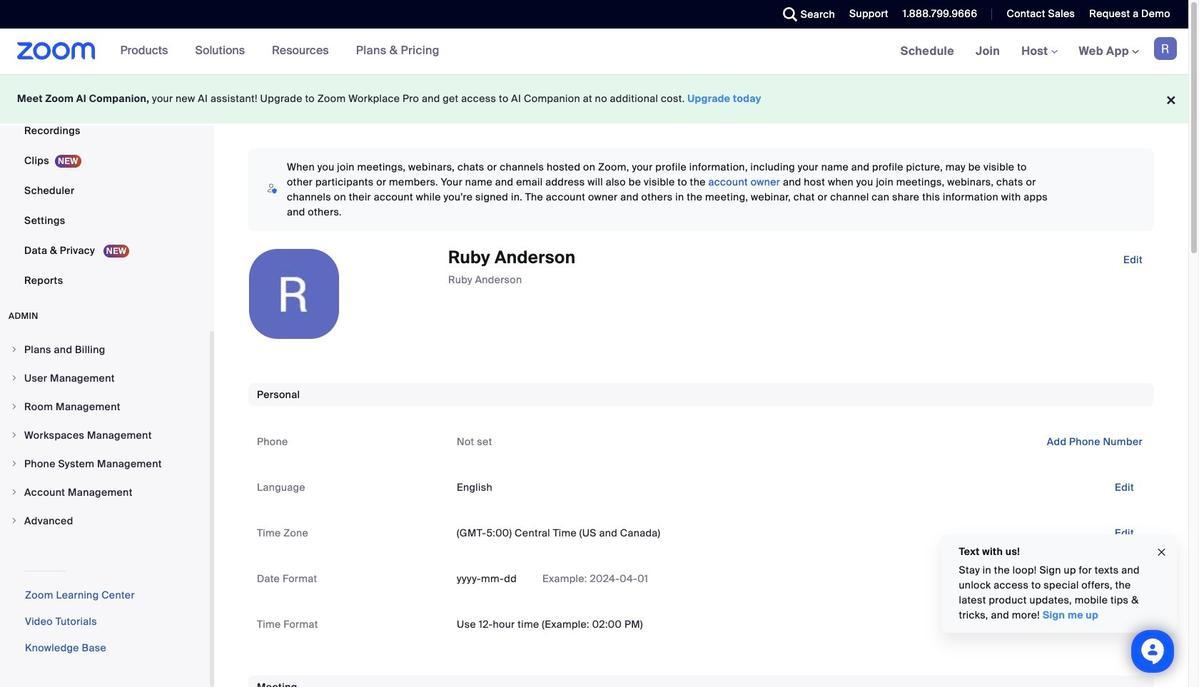 Task type: locate. For each thing, give the bounding box(es) containing it.
menu item
[[0, 336, 210, 364], [0, 365, 210, 392], [0, 394, 210, 421], [0, 422, 210, 449], [0, 451, 210, 478], [0, 479, 210, 506], [0, 508, 210, 535]]

2 vertical spatial right image
[[10, 517, 19, 526]]

product information navigation
[[110, 29, 451, 74]]

2 right image from the top
[[10, 403, 19, 411]]

3 right image from the top
[[10, 517, 19, 526]]

zoom logo image
[[17, 42, 95, 60]]

banner
[[0, 29, 1189, 75]]

footer
[[0, 74, 1189, 124]]

5 menu item from the top
[[0, 451, 210, 478]]

3 menu item from the top
[[0, 394, 210, 421]]

0 vertical spatial right image
[[10, 346, 19, 354]]

7 menu item from the top
[[0, 508, 210, 535]]

2 menu item from the top
[[0, 365, 210, 392]]

1 vertical spatial right image
[[10, 460, 19, 469]]

right image
[[10, 346, 19, 354], [10, 460, 19, 469], [10, 517, 19, 526]]

profile picture image
[[1155, 37, 1178, 60]]

1 right image from the top
[[10, 374, 19, 383]]

user photo image
[[249, 249, 339, 339]]

admin menu menu
[[0, 336, 210, 536]]

right image
[[10, 374, 19, 383], [10, 403, 19, 411], [10, 431, 19, 440], [10, 489, 19, 497]]

2 right image from the top
[[10, 460, 19, 469]]

1 right image from the top
[[10, 346, 19, 354]]



Task type: vqa. For each thing, say whether or not it's contained in the screenshot.
Settings "link"
no



Task type: describe. For each thing, give the bounding box(es) containing it.
3 right image from the top
[[10, 431, 19, 440]]

meetings navigation
[[890, 29, 1189, 75]]

4 menu item from the top
[[0, 422, 210, 449]]

4 right image from the top
[[10, 489, 19, 497]]

1 menu item from the top
[[0, 336, 210, 364]]

personal menu menu
[[0, 0, 210, 296]]

6 menu item from the top
[[0, 479, 210, 506]]

close image
[[1157, 545, 1168, 561]]

edit user photo image
[[283, 288, 306, 301]]



